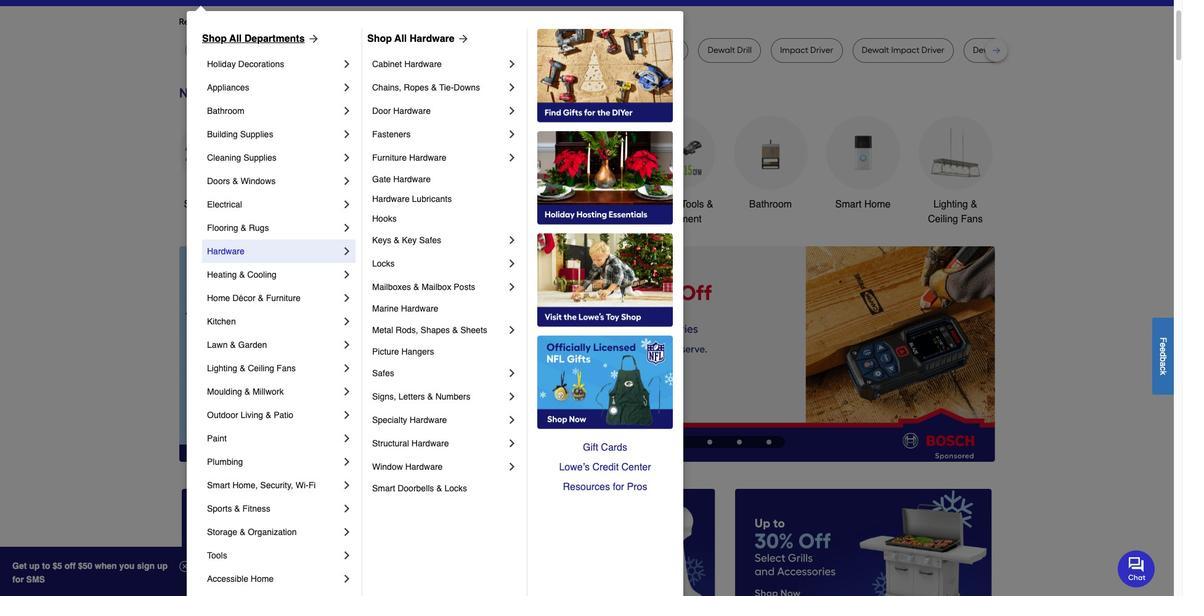 Task type: vqa. For each thing, say whether or not it's contained in the screenshot.
A Living Room With A White Sofa, A Cream And Oak Ottoman And Gray-Beige Vinyl Plank Flooring. Image at the bottom of page
no



Task type: locate. For each thing, give the bounding box(es) containing it.
kitchen for kitchen faucets
[[550, 199, 583, 210]]

$50
[[78, 561, 92, 571]]

1 horizontal spatial outdoor
[[643, 199, 679, 210]]

locks down 'window hardware' link
[[445, 484, 467, 494]]

outdoor down moulding
[[207, 410, 238, 420]]

1 horizontal spatial furniture
[[372, 153, 407, 163]]

plumbing
[[207, 457, 243, 467]]

0 vertical spatial lighting & ceiling fans link
[[918, 116, 992, 227]]

you up arrow right image at the left top
[[291, 17, 306, 27]]

chevron right image for plumbing
[[341, 456, 353, 468]]

chevron right image for chains, ropes & tie-downs
[[506, 81, 518, 94]]

holiday decorations link
[[207, 52, 341, 76]]

2 shop from the left
[[367, 33, 392, 44]]

chevron right image for cleaning supplies
[[341, 152, 353, 164]]

1 horizontal spatial lighting
[[934, 199, 968, 210]]

0 vertical spatial lighting
[[934, 199, 968, 210]]

supplies for cleaning supplies
[[243, 153, 277, 163]]

chevron right image for paint
[[341, 433, 353, 445]]

1 vertical spatial ceiling
[[248, 364, 274, 373]]

0 horizontal spatial ceiling
[[248, 364, 274, 373]]

all right shop
[[209, 199, 220, 210]]

2 horizontal spatial home
[[864, 199, 891, 210]]

shop down recommended
[[202, 33, 227, 44]]

holiday hosting essentials. image
[[537, 131, 673, 225]]

0 horizontal spatial bathroom link
[[207, 99, 341, 123]]

resources
[[563, 482, 610, 493]]

lowe's credit center link
[[537, 458, 673, 478]]

furniture up gate
[[372, 153, 407, 163]]

1 horizontal spatial home
[[251, 574, 274, 584]]

hardware down the specialty hardware link
[[412, 439, 449, 449]]

locks
[[372, 259, 395, 269], [445, 484, 467, 494]]

1 horizontal spatial up
[[157, 561, 168, 571]]

1 horizontal spatial driver
[[810, 45, 833, 55]]

metal rods, shapes & sheets link
[[372, 319, 506, 342]]

all for departments
[[229, 33, 242, 44]]

dewalt
[[324, 45, 351, 55], [708, 45, 735, 55], [862, 45, 889, 55], [973, 45, 1000, 55]]

flooring & rugs
[[207, 223, 269, 233]]

0 vertical spatial tools link
[[364, 116, 438, 212]]

chevron right image for cabinet hardware
[[506, 58, 518, 70]]

impact driver
[[780, 45, 833, 55]]

driver
[[521, 45, 544, 55], [810, 45, 833, 55], [922, 45, 945, 55]]

e up d
[[1158, 343, 1168, 347]]

shop for shop all hardware
[[367, 33, 392, 44]]

hardware down mailboxes & mailbox posts
[[401, 304, 438, 314]]

1 bit from the left
[[370, 45, 380, 55]]

safes right "key"
[[419, 235, 441, 245]]

suggestions
[[337, 17, 386, 27]]

1 horizontal spatial kitchen
[[550, 199, 583, 210]]

chevron right image
[[506, 81, 518, 94], [341, 105, 353, 117], [341, 128, 353, 140], [506, 152, 518, 164], [341, 175, 353, 187], [341, 198, 353, 211], [341, 222, 353, 234], [506, 234, 518, 246], [341, 316, 353, 328], [506, 324, 518, 336], [341, 339, 353, 351], [341, 362, 353, 375], [506, 367, 518, 380], [341, 386, 353, 398], [341, 409, 353, 421], [341, 433, 353, 445], [506, 438, 518, 450], [341, 456, 353, 468], [341, 503, 353, 515], [341, 526, 353, 539], [341, 550, 353, 562]]

up left to
[[29, 561, 40, 571]]

chains, ropes & tie-downs
[[372, 83, 480, 92]]

chevron right image
[[341, 58, 353, 70], [506, 58, 518, 70], [341, 81, 353, 94], [506, 105, 518, 117], [506, 128, 518, 140], [341, 152, 353, 164], [341, 245, 353, 258], [506, 258, 518, 270], [341, 269, 353, 281], [506, 281, 518, 293], [341, 292, 353, 304], [506, 391, 518, 403], [506, 414, 518, 426], [506, 461, 518, 473], [341, 479, 353, 492], [341, 573, 353, 585]]

hardware for door hardware
[[393, 106, 431, 116]]

cleaning supplies link
[[207, 146, 341, 169]]

new deals every day during 25 days of deals image
[[179, 83, 995, 103]]

chevron right image for metal rods, shapes & sheets
[[506, 324, 518, 336]]

bit
[[370, 45, 380, 55], [547, 45, 557, 55], [602, 45, 612, 55], [655, 45, 665, 55], [1019, 45, 1029, 55]]

0 vertical spatial fans
[[961, 214, 983, 225]]

up to 30 percent off select grills and accessories. image
[[735, 489, 992, 597]]

sign
[[137, 561, 155, 571]]

1 vertical spatial lighting
[[207, 364, 237, 373]]

impact for impact driver bit
[[491, 45, 519, 55]]

building supplies link
[[207, 123, 341, 146]]

kitchen inside kitchen faucets link
[[550, 199, 583, 210]]

window
[[372, 462, 403, 472]]

tools up equipment on the right of page
[[681, 199, 704, 210]]

fans
[[961, 214, 983, 225], [277, 364, 296, 373]]

chevron right image for tools
[[341, 550, 353, 562]]

center
[[621, 462, 651, 473]]

hardware up hardware lubricants
[[393, 174, 431, 184]]

1 horizontal spatial tools link
[[364, 116, 438, 212]]

1 horizontal spatial smart
[[372, 484, 395, 494]]

locks link
[[372, 252, 506, 275]]

0 horizontal spatial arrow right image
[[455, 33, 469, 45]]

chevron right image for electrical
[[341, 198, 353, 211]]

safes down the picture
[[372, 369, 394, 378]]

0 horizontal spatial tools
[[207, 551, 227, 561]]

keys
[[372, 235, 391, 245]]

specialty
[[372, 415, 407, 425]]

flooring
[[207, 223, 238, 233]]

chevron right image for holiday decorations
[[341, 58, 353, 70]]

2 impact from the left
[[780, 45, 808, 55]]

for left pros
[[613, 482, 624, 493]]

chevron right image for kitchen
[[341, 316, 353, 328]]

e up b
[[1158, 347, 1168, 352]]

1 dewalt from the left
[[324, 45, 351, 55]]

smart for smart home
[[835, 199, 862, 210]]

all down recommended searches for you
[[229, 33, 242, 44]]

appliances
[[207, 83, 249, 92]]

2 you from the left
[[401, 17, 415, 27]]

shop all deals
[[184, 199, 248, 210]]

dewalt for dewalt drill bit set
[[973, 45, 1000, 55]]

for down get
[[12, 575, 24, 585]]

0 horizontal spatial lighting & ceiling fans
[[207, 364, 296, 373]]

plumbing link
[[207, 450, 341, 474]]

chevron right image for locks
[[506, 258, 518, 270]]

for inside "link"
[[613, 482, 624, 493]]

shop down more suggestions for you link
[[367, 33, 392, 44]]

locks down keys
[[372, 259, 395, 269]]

hardware down fasteners link
[[409, 153, 447, 163]]

1 you from the left
[[291, 17, 306, 27]]

kitchen
[[550, 199, 583, 210], [207, 317, 236, 327]]

chevron right image for signs, letters & numbers
[[506, 391, 518, 403]]

1 vertical spatial safes
[[372, 369, 394, 378]]

bit set
[[655, 45, 679, 55]]

2 dewalt from the left
[[708, 45, 735, 55]]

4 drill from the left
[[1002, 45, 1017, 55]]

None search field
[[459, 0, 796, 8]]

outdoor inside outdoor tools & equipment
[[643, 199, 679, 210]]

1 horizontal spatial all
[[229, 33, 242, 44]]

1 drill from the left
[[354, 45, 368, 55]]

1 horizontal spatial you
[[401, 17, 415, 27]]

keys & key safes
[[372, 235, 441, 245]]

tools inside outdoor tools & equipment
[[681, 199, 704, 210]]

0 vertical spatial kitchen
[[550, 199, 583, 210]]

lawn & garden
[[207, 340, 267, 350]]

chevron right image for accessible home
[[341, 573, 353, 585]]

find gifts for the diyer. image
[[537, 29, 673, 123]]

recommended searches for you heading
[[179, 16, 995, 28]]

tools
[[389, 199, 412, 210], [681, 199, 704, 210], [207, 551, 227, 561]]

0 horizontal spatial lighting & ceiling fans link
[[207, 357, 341, 380]]

all for hardware
[[394, 33, 407, 44]]

departments
[[244, 33, 305, 44]]

fitness
[[243, 504, 270, 514]]

tie-
[[439, 83, 454, 92]]

supplies up windows
[[243, 153, 277, 163]]

kitchen up lawn
[[207, 317, 236, 327]]

picture
[[372, 347, 399, 357]]

5 bit from the left
[[1019, 45, 1029, 55]]

1 vertical spatial fans
[[277, 364, 296, 373]]

deals
[[223, 199, 248, 210]]

smart home
[[835, 199, 891, 210]]

0 horizontal spatial locks
[[372, 259, 395, 269]]

supplies up cleaning supplies on the left of the page
[[240, 129, 273, 139]]

0 horizontal spatial safes
[[372, 369, 394, 378]]

dewalt for dewalt drill bit
[[324, 45, 351, 55]]

accessible home link
[[207, 568, 341, 591]]

faucets
[[586, 199, 621, 210]]

cabinet hardware link
[[372, 52, 506, 76]]

0 vertical spatial arrow right image
[[455, 33, 469, 45]]

officially licensed n f l gifts. shop now. image
[[537, 336, 673, 430]]

0 horizontal spatial kitchen
[[207, 317, 236, 327]]

hardware down ropes on the left of the page
[[393, 106, 431, 116]]

1 horizontal spatial shop
[[367, 33, 392, 44]]

dewalt for dewalt drill
[[708, 45, 735, 55]]

mailboxes & mailbox posts
[[372, 282, 475, 292]]

home décor & furniture link
[[207, 287, 341, 310]]

2 set from the left
[[667, 45, 679, 55]]

1 vertical spatial tools link
[[207, 544, 341, 568]]

lawn & garden link
[[207, 333, 341, 357]]

2 driver from the left
[[810, 45, 833, 55]]

1 vertical spatial supplies
[[243, 153, 277, 163]]

sports & fitness link
[[207, 497, 341, 521]]

hardware for marine hardware
[[401, 304, 438, 314]]

0 horizontal spatial driver
[[521, 45, 544, 55]]

1 impact from the left
[[491, 45, 519, 55]]

numbers
[[435, 392, 470, 402]]

3 dewalt from the left
[[862, 45, 889, 55]]

1 vertical spatial outdoor
[[207, 410, 238, 420]]

chains, ropes & tie-downs link
[[372, 76, 506, 99]]

1 horizontal spatial bathroom
[[749, 199, 792, 210]]

0 horizontal spatial up
[[29, 561, 40, 571]]

gate hardware link
[[372, 169, 518, 189]]

shop all departments
[[202, 33, 305, 44]]

2 vertical spatial home
[[251, 574, 274, 584]]

ropes
[[404, 83, 429, 92]]

0 horizontal spatial all
[[209, 199, 220, 210]]

set
[[614, 45, 626, 55], [667, 45, 679, 55], [1031, 45, 1044, 55]]

visit the lowe's toy shop. image
[[537, 234, 673, 327]]

living
[[241, 410, 263, 420]]

all up cabinet hardware
[[394, 33, 407, 44]]

1 horizontal spatial lighting & ceiling fans
[[928, 199, 983, 225]]

more suggestions for you link
[[315, 16, 425, 28]]

cooling
[[247, 270, 277, 280]]

cabinet hardware
[[372, 59, 442, 69]]

e
[[1158, 343, 1168, 347], [1158, 347, 1168, 352]]

sms
[[26, 575, 45, 585]]

1 horizontal spatial safes
[[419, 235, 441, 245]]

0 vertical spatial safes
[[419, 235, 441, 245]]

chevron right image for mailboxes & mailbox posts
[[506, 281, 518, 293]]

0 horizontal spatial you
[[291, 17, 306, 27]]

window hardware
[[372, 462, 443, 472]]

2 horizontal spatial impact
[[891, 45, 919, 55]]

1 vertical spatial arrow right image
[[972, 354, 984, 367]]

0 vertical spatial lighting & ceiling fans
[[928, 199, 983, 225]]

sheets
[[460, 325, 487, 335]]

up right sign
[[157, 561, 168, 571]]

tools down storage
[[207, 551, 227, 561]]

4 dewalt from the left
[[973, 45, 1000, 55]]

smart for smart doorbells & locks
[[372, 484, 395, 494]]

chevron right image for outdoor living & patio
[[341, 409, 353, 421]]

for inside get up to $5 off $50 when you sign up for sms
[[12, 575, 24, 585]]

hardware up smart doorbells & locks
[[405, 462, 443, 472]]

1 horizontal spatial fans
[[961, 214, 983, 225]]

home décor & furniture
[[207, 293, 301, 303]]

more suggestions for you
[[315, 17, 415, 27]]

hardware link
[[207, 240, 341, 263]]

moulding
[[207, 387, 242, 397]]

0 vertical spatial home
[[864, 199, 891, 210]]

1 horizontal spatial ceiling
[[928, 214, 958, 225]]

drill for dewalt drill
[[737, 45, 752, 55]]

1 horizontal spatial locks
[[445, 484, 467, 494]]

1 vertical spatial furniture
[[266, 293, 301, 303]]

0 vertical spatial outdoor
[[643, 199, 679, 210]]

dewalt for dewalt impact driver
[[862, 45, 889, 55]]

chevron right image for moulding & millwork
[[341, 386, 353, 398]]

2 horizontal spatial tools
[[681, 199, 704, 210]]

hardware for structural hardware
[[412, 439, 449, 449]]

0 horizontal spatial outdoor
[[207, 410, 238, 420]]

1 vertical spatial home
[[207, 293, 230, 303]]

chevron right image for fasteners
[[506, 128, 518, 140]]

smart home link
[[826, 116, 900, 212]]

cards
[[601, 442, 627, 454]]

smart home, security, wi-fi link
[[207, 474, 341, 497]]

doors
[[207, 176, 230, 186]]

pros
[[627, 482, 647, 493]]

moulding & millwork
[[207, 387, 284, 397]]

advertisement region
[[398, 246, 995, 465]]

chevron right image for window hardware
[[506, 461, 518, 473]]

1 vertical spatial locks
[[445, 484, 467, 494]]

1 vertical spatial kitchen
[[207, 317, 236, 327]]

1 horizontal spatial impact
[[780, 45, 808, 55]]

chevron right image for smart home, security, wi-fi
[[341, 479, 353, 492]]

4 bit from the left
[[655, 45, 665, 55]]

recommended
[[179, 17, 238, 27]]

cleaning
[[207, 153, 241, 163]]

chevron right image for bathroom
[[341, 105, 353, 117]]

2 horizontal spatial set
[[1031, 45, 1044, 55]]

3 drill from the left
[[737, 45, 752, 55]]

searches
[[240, 17, 276, 27]]

doors & windows link
[[207, 169, 341, 193]]

chevron right image for keys & key safes
[[506, 234, 518, 246]]

smart for smart home, security, wi-fi
[[207, 481, 230, 491]]

2 e from the top
[[1158, 347, 1168, 352]]

0 vertical spatial furniture
[[372, 153, 407, 163]]

all for deals
[[209, 199, 220, 210]]

shop these last-minute gifts. $99 or less. quantities are limited and won't last. image
[[179, 246, 378, 462]]

dewalt drill bit set
[[973, 45, 1044, 55]]

0 vertical spatial locks
[[372, 259, 395, 269]]

shop all hardware link
[[367, 31, 469, 46]]

0 horizontal spatial lighting
[[207, 364, 237, 373]]

&
[[431, 83, 437, 92], [232, 176, 238, 186], [707, 199, 713, 210], [971, 199, 977, 210], [241, 223, 246, 233], [394, 235, 400, 245], [239, 270, 245, 280], [413, 282, 419, 292], [258, 293, 264, 303], [452, 325, 458, 335], [230, 340, 236, 350], [240, 364, 245, 373], [244, 387, 250, 397], [427, 392, 433, 402], [266, 410, 271, 420], [436, 484, 442, 494], [234, 504, 240, 514], [240, 527, 245, 537]]

drill for dewalt drill bit
[[354, 45, 368, 55]]

1 horizontal spatial set
[[667, 45, 679, 55]]

hardware
[[410, 33, 455, 44], [404, 59, 442, 69], [393, 106, 431, 116], [409, 153, 447, 163], [393, 174, 431, 184], [372, 194, 410, 204], [207, 246, 244, 256], [401, 304, 438, 314], [410, 415, 447, 425], [412, 439, 449, 449], [405, 462, 443, 472]]

resources for pros link
[[537, 478, 673, 497]]

0 horizontal spatial impact
[[491, 45, 519, 55]]

0 horizontal spatial bathroom
[[207, 106, 244, 116]]

0 horizontal spatial set
[[614, 45, 626, 55]]

scroll to item #4 image
[[725, 440, 754, 445]]

0 horizontal spatial furniture
[[266, 293, 301, 303]]

2 horizontal spatial all
[[394, 33, 407, 44]]

0 vertical spatial ceiling
[[928, 214, 958, 225]]

hardware up chains, ropes & tie-downs
[[404, 59, 442, 69]]

1 driver from the left
[[521, 45, 544, 55]]

drill
[[354, 45, 368, 55], [585, 45, 599, 55], [737, 45, 752, 55], [1002, 45, 1017, 55]]

arrow right image
[[455, 33, 469, 45], [972, 354, 984, 367]]

chevron right image for sports & fitness
[[341, 503, 353, 515]]

1 shop from the left
[[202, 33, 227, 44]]

home for smart home
[[864, 199, 891, 210]]

1 horizontal spatial arrow right image
[[972, 354, 984, 367]]

shop for shop all departments
[[202, 33, 227, 44]]

hardware down signs, letters & numbers
[[410, 415, 447, 425]]

2 horizontal spatial driver
[[922, 45, 945, 55]]

chevron right image for lighting & ceiling fans
[[341, 362, 353, 375]]

kitchen inside kitchen link
[[207, 317, 236, 327]]

0 horizontal spatial smart
[[207, 481, 230, 491]]

tools up hooks
[[389, 199, 412, 210]]

bit for dewalt drill bit
[[370, 45, 380, 55]]

driver for impact driver bit
[[521, 45, 544, 55]]

& inside outdoor tools & equipment
[[707, 199, 713, 210]]

outdoor up equipment on the right of page
[[643, 199, 679, 210]]

2 horizontal spatial smart
[[835, 199, 862, 210]]

furniture down heating & cooling link
[[266, 293, 301, 303]]

you up the shop all hardware
[[401, 17, 415, 27]]

2 bit from the left
[[547, 45, 557, 55]]

0 vertical spatial supplies
[[240, 129, 273, 139]]

chevron right image for heating & cooling
[[341, 269, 353, 281]]

hardware lubricants
[[372, 194, 452, 204]]

0 horizontal spatial shop
[[202, 33, 227, 44]]

kitchen left faucets
[[550, 199, 583, 210]]

chevron right image for doors & windows
[[341, 175, 353, 187]]

shop all departments link
[[202, 31, 320, 46]]

dewalt drill
[[708, 45, 752, 55]]



Task type: describe. For each thing, give the bounding box(es) containing it.
k
[[1158, 371, 1168, 375]]

bit for dewalt drill bit set
[[1019, 45, 1029, 55]]

hooks
[[372, 214, 397, 224]]

chevron right image for furniture hardware
[[506, 152, 518, 164]]

3 bit from the left
[[602, 45, 612, 55]]

chevron right image for hardware
[[341, 245, 353, 258]]

hardware for furniture hardware
[[409, 153, 447, 163]]

rods,
[[396, 325, 418, 335]]

chevron right image for structural hardware
[[506, 438, 518, 450]]

0 horizontal spatial tools link
[[207, 544, 341, 568]]

kitchen faucets link
[[549, 116, 623, 212]]

arrow left image
[[408, 354, 421, 367]]

get up to 2 free select tools or batteries when you buy 1 with select purchases. image
[[181, 489, 439, 597]]

up to 35 percent off select small appliances. image
[[458, 489, 716, 597]]

letters
[[399, 392, 425, 402]]

furniture hardware
[[372, 153, 447, 163]]

1 e from the top
[[1158, 343, 1168, 347]]

arrow right image
[[305, 33, 320, 45]]

you for recommended searches for you
[[291, 17, 306, 27]]

hardware for gate hardware
[[393, 174, 431, 184]]

drill for dewalt drill bit set
[[1002, 45, 1017, 55]]

wi-
[[296, 481, 309, 491]]

kitchen for kitchen
[[207, 317, 236, 327]]

you for more suggestions for you
[[401, 17, 415, 27]]

garden
[[238, 340, 267, 350]]

hardware up hooks
[[372, 194, 410, 204]]

hardware up cabinet hardware link
[[410, 33, 455, 44]]

& inside lighting & ceiling fans
[[971, 199, 977, 210]]

hooks link
[[372, 209, 518, 229]]

hardware lubricants link
[[372, 189, 518, 209]]

2 drill from the left
[[585, 45, 599, 55]]

chevron right image for specialty hardware
[[506, 414, 518, 426]]

outdoor for outdoor living & patio
[[207, 410, 238, 420]]

scroll to item #3 image
[[695, 440, 725, 445]]

shop all hardware
[[367, 33, 455, 44]]

scroll to item #5 image
[[754, 440, 784, 445]]

mailbox
[[422, 282, 451, 292]]

sports
[[207, 504, 232, 514]]

0 vertical spatial bathroom
[[207, 106, 244, 116]]

storage
[[207, 527, 237, 537]]

1 vertical spatial lighting & ceiling fans
[[207, 364, 296, 373]]

accessible home
[[207, 574, 274, 584]]

1 horizontal spatial bathroom link
[[734, 116, 808, 212]]

gift cards
[[583, 442, 627, 454]]

lighting inside lighting & ceiling fans
[[934, 199, 968, 210]]

impact for impact driver
[[780, 45, 808, 55]]

get up to $5 off $50 when you sign up for sms
[[12, 561, 168, 585]]

electrical
[[207, 200, 242, 210]]

dewalt drill bit
[[324, 45, 380, 55]]

hardware for cabinet hardware
[[404, 59, 442, 69]]

holiday
[[207, 59, 236, 69]]

hardware for specialty hardware
[[410, 415, 447, 425]]

chevron right image for appliances
[[341, 81, 353, 94]]

1 horizontal spatial lighting & ceiling fans link
[[918, 116, 992, 227]]

door hardware link
[[372, 99, 506, 123]]

impact driver bit
[[491, 45, 557, 55]]

chevron right image for door hardware
[[506, 105, 518, 117]]

lowe's credit center
[[559, 462, 651, 473]]

3 set from the left
[[1031, 45, 1044, 55]]

1 horizontal spatial tools
[[389, 199, 412, 210]]

downs
[[454, 83, 480, 92]]

outdoor for outdoor tools & equipment
[[643, 199, 679, 210]]

rugs
[[249, 223, 269, 233]]

door hardware
[[372, 106, 431, 116]]

credit
[[592, 462, 619, 473]]

d
[[1158, 352, 1168, 357]]

paint link
[[207, 427, 341, 450]]

chevron right image for flooring & rugs
[[341, 222, 353, 234]]

safes inside "link"
[[372, 369, 394, 378]]

flooring & rugs link
[[207, 216, 341, 240]]

gate
[[372, 174, 391, 184]]

supplies for building supplies
[[240, 129, 273, 139]]

heating & cooling
[[207, 270, 277, 280]]

resources for pros
[[563, 482, 647, 493]]

3 impact from the left
[[891, 45, 919, 55]]

chevron right image for safes
[[506, 367, 518, 380]]

chevron right image for building supplies
[[341, 128, 353, 140]]

outdoor living & patio
[[207, 410, 293, 420]]

door
[[372, 106, 391, 116]]

window hardware link
[[372, 455, 506, 479]]

fasteners
[[372, 129, 411, 139]]

home for accessible home
[[251, 574, 274, 584]]

heating
[[207, 270, 237, 280]]

2 up from the left
[[157, 561, 168, 571]]

0 horizontal spatial home
[[207, 293, 230, 303]]

signs, letters & numbers link
[[372, 385, 506, 409]]

cleaning supplies
[[207, 153, 277, 163]]

keys & key safes link
[[372, 229, 506, 252]]

0 horizontal spatial fans
[[277, 364, 296, 373]]

hardware for window hardware
[[405, 462, 443, 472]]

key
[[402, 235, 417, 245]]

ceiling inside lighting & ceiling fans
[[928, 214, 958, 225]]

picture hangers link
[[372, 342, 518, 362]]

marine
[[372, 304, 399, 314]]

holiday decorations
[[207, 59, 284, 69]]

hardware down flooring
[[207, 246, 244, 256]]

structural hardware
[[372, 439, 449, 449]]

gift cards link
[[537, 438, 673, 458]]

arrow right image inside shop all hardware link
[[455, 33, 469, 45]]

chevron right image for home décor & furniture
[[341, 292, 353, 304]]

scroll to item #2 element
[[663, 439, 695, 446]]

for up the shop all hardware
[[388, 17, 399, 27]]

recommended searches for you
[[179, 17, 306, 27]]

chevron right image for storage & organization
[[341, 526, 353, 539]]

for up departments
[[278, 17, 289, 27]]

c
[[1158, 367, 1168, 371]]

& inside 'link'
[[431, 83, 437, 92]]

to
[[42, 561, 50, 571]]

when
[[95, 561, 117, 571]]

3 driver from the left
[[922, 45, 945, 55]]

chat invite button image
[[1118, 550, 1155, 588]]

bit for impact driver bit
[[547, 45, 557, 55]]

windows
[[241, 176, 276, 186]]

chevron right image for lawn & garden
[[341, 339, 353, 351]]

outdoor living & patio link
[[207, 404, 341, 427]]

1 set from the left
[[614, 45, 626, 55]]

safes link
[[372, 362, 506, 385]]

doorbells
[[398, 484, 434, 494]]

mailboxes & mailbox posts link
[[372, 275, 506, 299]]

storage & organization link
[[207, 521, 341, 544]]

chains,
[[372, 83, 401, 92]]

accessible
[[207, 574, 248, 584]]

f e e d b a c k button
[[1152, 318, 1174, 395]]

you
[[119, 561, 135, 571]]

1 vertical spatial lighting & ceiling fans link
[[207, 357, 341, 380]]

organization
[[248, 527, 297, 537]]

posts
[[454, 282, 475, 292]]

fans inside lighting & ceiling fans
[[961, 214, 983, 225]]

metal rods, shapes & sheets
[[372, 325, 487, 335]]

1 vertical spatial bathroom
[[749, 199, 792, 210]]

shop
[[184, 199, 207, 210]]

driver for impact driver
[[810, 45, 833, 55]]

structural hardware link
[[372, 432, 506, 455]]

building supplies
[[207, 129, 273, 139]]

1 up from the left
[[29, 561, 40, 571]]



